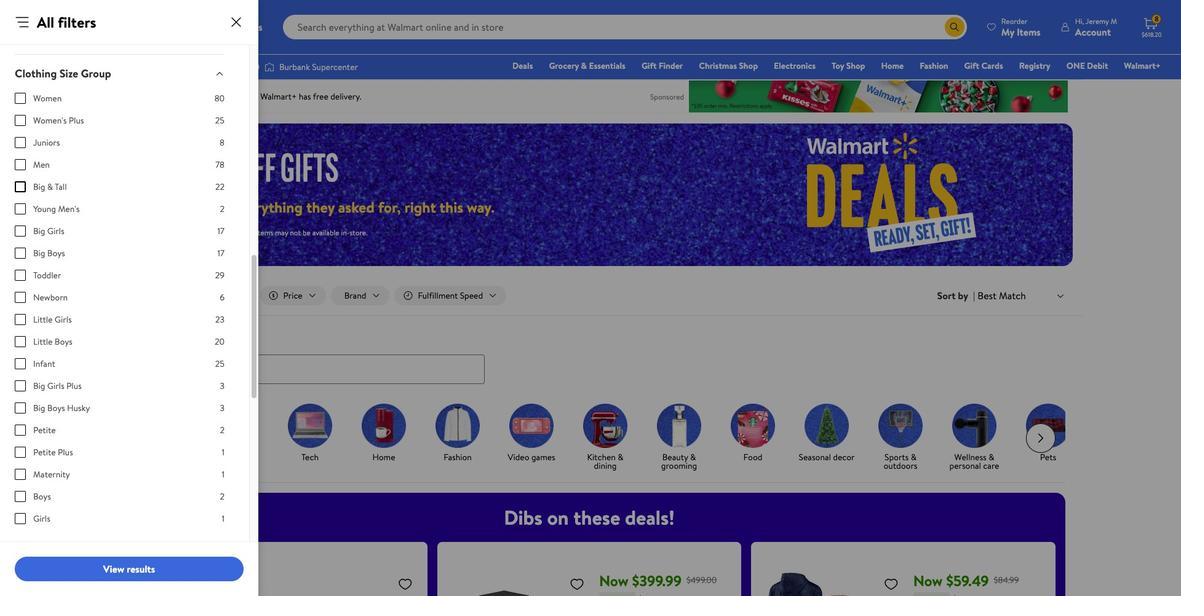 Task type: vqa. For each thing, say whether or not it's contained in the screenshot.
the leftmost on
yes



Task type: locate. For each thing, give the bounding box(es) containing it.
food link
[[721, 404, 785, 464]]

1 2 from the top
[[220, 203, 225, 215]]

5 big from the top
[[33, 402, 45, 415]]

store
[[222, 290, 242, 302]]

finder
[[659, 60, 683, 72]]

& right wellness
[[989, 451, 995, 464]]

& right beauty
[[690, 451, 696, 464]]

1 big from the top
[[33, 181, 45, 193]]

group
[[133, 552, 418, 597]]

plus up maternity on the left of page
[[58, 447, 73, 459]]

kitchen & dining
[[587, 451, 624, 472]]

0 vertical spatial 17
[[217, 225, 225, 237]]

8 for 8 $618.20
[[1155, 14, 1159, 24]]

all filters dialog
[[0, 0, 258, 597]]

select
[[234, 228, 254, 238]]

1 horizontal spatial home link
[[876, 59, 909, 73]]

home right toy shop
[[881, 60, 904, 72]]

& inside clothing size group group
[[47, 181, 53, 193]]

2 1 from the top
[[222, 469, 225, 481]]

1 horizontal spatial shop
[[846, 60, 865, 72]]

outdoors
[[884, 460, 918, 472]]

while supplies last. no rain checks. select items may not be available in-store.
[[123, 228, 368, 238]]

shop kitchen and dining. image
[[583, 404, 628, 448]]

8 up 78
[[220, 137, 225, 149]]

1 vertical spatial petite
[[33, 447, 56, 459]]

beauty & grooming link
[[647, 404, 711, 473]]

fashion left gift cards
[[920, 60, 948, 72]]

filters
[[58, 12, 96, 33]]

shop video games. image
[[509, 404, 554, 448]]

0 vertical spatial 8
[[1155, 14, 1159, 24]]

$59.49
[[946, 571, 989, 592]]

1 shop from the left
[[739, 60, 758, 72]]

0 vertical spatial little
[[33, 314, 53, 326]]

girls down young men's
[[47, 225, 64, 237]]

petite up maternity on the left of page
[[33, 447, 56, 459]]

& right grocery
[[581, 60, 587, 72]]

home image
[[362, 404, 406, 448]]

& for grooming
[[690, 451, 696, 464]]

1 vertical spatial 2
[[220, 425, 225, 437]]

1 vertical spatial little
[[33, 336, 53, 348]]

add to favorites list, skinceuticals clarifying clay deep pore cleansing masque for normal, oily, combination skin 60 ml / 2.4 fl. oz. image
[[398, 577, 413, 592]]

17 right rain
[[217, 225, 225, 237]]

sports
[[885, 451, 909, 464]]

0 horizontal spatial on
[[214, 197, 230, 218]]

2 now from the left
[[913, 571, 943, 592]]

2 petite from the top
[[33, 447, 56, 459]]

walmart black friday deals for days image
[[722, 124, 1073, 266], [123, 151, 349, 182]]

big down infant
[[33, 380, 45, 393]]

20
[[215, 336, 225, 348]]

shop right toy
[[846, 60, 865, 72]]

1 vertical spatial 1
[[222, 469, 225, 481]]

sort by |
[[937, 289, 975, 303]]

& inside kitchen & dining
[[618, 451, 624, 464]]

girls for big girls
[[47, 225, 64, 237]]

now $59.49 $84.99
[[913, 571, 1019, 592]]

wellness & personal care link
[[943, 404, 1007, 473]]

major savings on everything they asked for, right this way.
[[123, 197, 495, 218]]

store.
[[350, 228, 368, 238]]

shop inside toy shop link
[[846, 60, 865, 72]]

big down big girls plus
[[33, 402, 45, 415]]

girls up big boys husky
[[47, 380, 64, 393]]

0 vertical spatial 3
[[220, 380, 225, 393]]

1 horizontal spatial 8
[[1155, 14, 1159, 24]]

22
[[215, 181, 225, 193]]

husky
[[67, 402, 90, 415]]

sort
[[937, 289, 956, 303]]

1 vertical spatial home link
[[352, 404, 416, 464]]

on down 22
[[214, 197, 230, 218]]

2 17 from the top
[[217, 247, 225, 260]]

0 horizontal spatial 8
[[220, 137, 225, 149]]

on right the dibs
[[547, 504, 569, 531]]

0 horizontal spatial home
[[372, 451, 395, 464]]

big boys
[[33, 247, 65, 260]]

0 vertical spatial petite
[[33, 425, 56, 437]]

1 vertical spatial 3
[[220, 402, 225, 415]]

home down home image
[[372, 451, 395, 464]]

0 vertical spatial 1
[[222, 447, 225, 459]]

1 vertical spatial fashion link
[[426, 404, 490, 464]]

plus up husky
[[66, 380, 82, 393]]

1 vertical spatial fashion
[[444, 451, 472, 464]]

& right dining
[[618, 451, 624, 464]]

clothing size group group
[[15, 92, 225, 535]]

add to favorites list, xbox series x video game console, black image
[[570, 577, 584, 592]]

& inside wellness & personal care
[[989, 451, 995, 464]]

None search field
[[98, 331, 1083, 384]]

for,
[[378, 197, 401, 218]]

1 vertical spatial home
[[372, 451, 395, 464]]

$618.20
[[1142, 30, 1162, 39]]

None checkbox
[[15, 115, 26, 126], [15, 159, 26, 170], [15, 181, 26, 193], [15, 204, 26, 215], [15, 314, 26, 325], [15, 337, 26, 348], [15, 403, 26, 414], [15, 447, 26, 458], [15, 492, 26, 503], [15, 115, 26, 126], [15, 159, 26, 170], [15, 181, 26, 193], [15, 204, 26, 215], [15, 314, 26, 325], [15, 337, 26, 348], [15, 403, 26, 414], [15, 447, 26, 458], [15, 492, 26, 503]]

3 1 from the top
[[222, 513, 225, 525]]

& for essentials
[[581, 60, 587, 72]]

now right add to favorites list, men's fanatics branded heather navy new england patriots hook and ladder pullover hoodie image
[[913, 571, 943, 592]]

Search search field
[[283, 15, 967, 39]]

big boys husky
[[33, 402, 90, 415]]

boys down big girls plus
[[47, 402, 65, 415]]

pets link
[[1016, 404, 1080, 464]]

& left "tall"
[[47, 181, 53, 193]]

0 vertical spatial fashion
[[920, 60, 948, 72]]

christmas shop link
[[694, 59, 764, 73]]

electronics
[[774, 60, 816, 72]]

gift inside gift cards link
[[964, 60, 979, 72]]

8
[[1155, 14, 1159, 24], [220, 137, 225, 149]]

registry
[[1019, 60, 1051, 72]]

fashion down the "shop fashion." image
[[444, 451, 472, 464]]

big girls plus
[[33, 380, 82, 393]]

3 2 from the top
[[220, 491, 225, 503]]

plus for petite plus
[[58, 447, 73, 459]]

2 vertical spatial plus
[[58, 447, 73, 459]]

17 down checks.
[[217, 247, 225, 260]]

2 for petite
[[220, 425, 225, 437]]

2 2 from the top
[[220, 425, 225, 437]]

rain
[[195, 228, 207, 238]]

0 horizontal spatial gift
[[642, 60, 657, 72]]

boys for big boys
[[47, 247, 65, 260]]

1 horizontal spatial gift
[[964, 60, 979, 72]]

Walmart Site-Wide search field
[[283, 15, 967, 39]]

8 up $618.20
[[1155, 14, 1159, 24]]

shop inside christmas shop link
[[739, 60, 758, 72]]

1 horizontal spatial now
[[913, 571, 943, 592]]

0 horizontal spatial fashion
[[444, 451, 472, 464]]

view results
[[103, 563, 155, 576]]

little down the "newborn" on the left
[[33, 314, 53, 326]]

1 vertical spatial 8
[[220, 137, 225, 149]]

sports & outdoors link
[[869, 404, 933, 473]]

shop holiday decor. image
[[805, 404, 849, 448]]

1 1 from the top
[[222, 447, 225, 459]]

0 vertical spatial home link
[[876, 59, 909, 73]]

& right sports
[[911, 451, 917, 464]]

shop right christmas
[[739, 60, 758, 72]]

0 vertical spatial fashion link
[[914, 59, 954, 73]]

video games
[[508, 451, 555, 464]]

25 down 80
[[215, 114, 225, 127]]

dibs
[[504, 504, 542, 531]]

gift
[[642, 60, 657, 72], [964, 60, 979, 72]]

checks.
[[209, 228, 232, 238]]

gift finder link
[[636, 59, 689, 73]]

1 horizontal spatial on
[[547, 504, 569, 531]]

gift left 'finder'
[[642, 60, 657, 72]]

2 gift from the left
[[964, 60, 979, 72]]

tech link
[[278, 404, 342, 464]]

tech
[[301, 451, 319, 464]]

beauty
[[662, 451, 688, 464]]

8 inside 8 $618.20
[[1155, 14, 1159, 24]]

3 big from the top
[[33, 247, 45, 260]]

in-
[[212, 290, 222, 302]]

big down young
[[33, 225, 45, 237]]

2 for young men's
[[220, 203, 225, 215]]

1 vertical spatial 25
[[215, 358, 225, 370]]

0 horizontal spatial now
[[599, 571, 629, 592]]

1 25 from the top
[[215, 114, 225, 127]]

shop toys. image
[[214, 404, 258, 448]]

2 3 from the top
[[220, 402, 225, 415]]

1 gift from the left
[[642, 60, 657, 72]]

1 3 from the top
[[220, 380, 225, 393]]

clothing size group button
[[5, 55, 234, 92]]

23
[[215, 314, 225, 326]]

0 horizontal spatial shop
[[739, 60, 758, 72]]

4 big from the top
[[33, 380, 45, 393]]

little up infant
[[33, 336, 53, 348]]

now right add to favorites list, xbox series x video game console, black icon
[[599, 571, 629, 592]]

big left "tall"
[[33, 181, 45, 193]]

2 big from the top
[[33, 225, 45, 237]]

2 25 from the top
[[215, 358, 225, 370]]

2 little from the top
[[33, 336, 53, 348]]

1 now from the left
[[599, 571, 629, 592]]

video
[[508, 451, 529, 464]]

1 vertical spatial 17
[[217, 247, 225, 260]]

& inside "link"
[[581, 60, 587, 72]]

3
[[220, 380, 225, 393], [220, 402, 225, 415]]

one debit
[[1067, 60, 1108, 72]]

& inside 'beauty & grooming'
[[690, 451, 696, 464]]

big for big boys husky
[[33, 402, 45, 415]]

1 petite from the top
[[33, 425, 56, 437]]

None checkbox
[[15, 93, 26, 104], [15, 137, 26, 148], [15, 226, 26, 237], [15, 248, 26, 259], [15, 270, 26, 281], [15, 292, 26, 303], [15, 359, 26, 370], [15, 381, 26, 392], [15, 425, 26, 436], [15, 469, 26, 480], [15, 514, 26, 525], [15, 93, 26, 104], [15, 137, 26, 148], [15, 226, 26, 237], [15, 248, 26, 259], [15, 270, 26, 281], [15, 292, 26, 303], [15, 359, 26, 370], [15, 381, 26, 392], [15, 425, 26, 436], [15, 469, 26, 480], [15, 514, 26, 525]]

gift for gift finder
[[642, 60, 657, 72]]

big up toddler
[[33, 247, 45, 260]]

2 shop from the left
[[846, 60, 865, 72]]

2 vertical spatial 2
[[220, 491, 225, 503]]

& for tall
[[47, 181, 53, 193]]

0 vertical spatial 2
[[220, 203, 225, 215]]

17 for big girls
[[217, 225, 225, 237]]

little
[[33, 314, 53, 326], [33, 336, 53, 348]]

little girls
[[33, 314, 72, 326]]

toy shop link
[[826, 59, 871, 73]]

by
[[958, 289, 968, 303]]

boys
[[47, 247, 65, 260], [55, 336, 72, 348], [47, 402, 65, 415], [33, 491, 51, 503]]

girls
[[47, 225, 64, 237], [55, 314, 72, 326], [47, 380, 64, 393], [33, 513, 50, 525]]

1 17 from the top
[[217, 225, 225, 237]]

2 vertical spatial 1
[[222, 513, 225, 525]]

big for big girls
[[33, 225, 45, 237]]

1 horizontal spatial home
[[881, 60, 904, 72]]

25 down the 20
[[215, 358, 225, 370]]

gift inside gift finder link
[[642, 60, 657, 72]]

they
[[306, 197, 335, 218]]

christmas shop
[[699, 60, 758, 72]]

items
[[256, 228, 273, 238]]

now
[[599, 571, 629, 592], [913, 571, 943, 592]]

boys down big girls
[[47, 247, 65, 260]]

petite up "petite plus"
[[33, 425, 56, 437]]

1 horizontal spatial fashion
[[920, 60, 948, 72]]

1 little from the top
[[33, 314, 53, 326]]

gift left cards
[[964, 60, 979, 72]]

women's plus
[[33, 114, 84, 127]]

may
[[275, 228, 288, 238]]

boys down little girls
[[55, 336, 72, 348]]

girls up little boys
[[55, 314, 72, 326]]

fashion link
[[914, 59, 954, 73], [426, 404, 490, 464]]

plus right 'women's'
[[69, 114, 84, 127]]

be
[[303, 228, 311, 238]]

registry link
[[1014, 59, 1056, 73]]

0 horizontal spatial home link
[[352, 404, 416, 464]]

personal
[[950, 460, 981, 472]]

8 inside clothing size group group
[[220, 137, 225, 149]]

0 vertical spatial 25
[[215, 114, 225, 127]]

big & tall
[[33, 181, 67, 193]]

& inside sports & outdoors
[[911, 451, 917, 464]]

shop food image
[[731, 404, 775, 448]]

shop pets. image
[[1026, 404, 1071, 448]]

25 for infant
[[215, 358, 225, 370]]

0 vertical spatial plus
[[69, 114, 84, 127]]

little boys
[[33, 336, 72, 348]]

little for little boys
[[33, 336, 53, 348]]

group
[[81, 66, 111, 81]]

2
[[220, 203, 225, 215], [220, 425, 225, 437], [220, 491, 225, 503]]

way.
[[467, 197, 495, 218]]

girls for big girls plus
[[47, 380, 64, 393]]



Task type: describe. For each thing, give the bounding box(es) containing it.
close panel image
[[229, 15, 244, 30]]

all filters
[[37, 12, 96, 33]]

infant
[[33, 358, 55, 370]]

no
[[184, 228, 194, 238]]

games
[[532, 451, 555, 464]]

walmart image
[[20, 17, 100, 37]]

kitchen & dining link
[[573, 404, 637, 473]]

shop for toy shop
[[846, 60, 865, 72]]

now for now $399.99
[[599, 571, 629, 592]]

supplies
[[143, 228, 168, 238]]

while
[[123, 228, 141, 238]]

8 $618.20
[[1142, 14, 1162, 39]]

petite plus
[[33, 447, 73, 459]]

0 vertical spatial on
[[214, 197, 230, 218]]

big for big girls plus
[[33, 380, 45, 393]]

6
[[220, 292, 225, 304]]

25 for women's plus
[[215, 114, 225, 127]]

& for outdoors
[[911, 451, 917, 464]]

1 horizontal spatial walmart black friday deals for days image
[[722, 124, 1073, 266]]

sort and filter section element
[[98, 276, 1083, 316]]

grocery & essentials
[[549, 60, 626, 72]]

little for little girls
[[33, 314, 53, 326]]

girls for little girls
[[55, 314, 72, 326]]

clothing size group
[[15, 66, 111, 81]]

pets
[[1040, 451, 1056, 464]]

available
[[312, 228, 339, 238]]

everything
[[234, 197, 303, 218]]

shop beauty and grooming. image
[[657, 404, 701, 448]]

shop wellness and self-care. image
[[952, 404, 997, 448]]

young
[[33, 203, 56, 215]]

petite for petite
[[33, 425, 56, 437]]

big for big boys
[[33, 247, 45, 260]]

& for personal
[[989, 451, 995, 464]]

deals
[[512, 60, 533, 72]]

last.
[[170, 228, 182, 238]]

walmart+
[[1124, 60, 1161, 72]]

asked
[[338, 197, 375, 218]]

not
[[290, 228, 301, 238]]

in-
[[341, 228, 350, 238]]

grooming
[[661, 460, 697, 472]]

food
[[744, 451, 763, 464]]

boys for little boys
[[55, 336, 72, 348]]

big for big & tall
[[33, 181, 45, 193]]

2 for boys
[[220, 491, 225, 503]]

$399.99
[[632, 571, 682, 592]]

29
[[215, 269, 225, 282]]

1 for petite plus
[[222, 447, 225, 459]]

savings
[[164, 197, 210, 218]]

shop tech. image
[[288, 404, 332, 448]]

tall
[[55, 181, 67, 193]]

one
[[1067, 60, 1085, 72]]

these
[[574, 504, 620, 531]]

this
[[440, 197, 463, 218]]

decor
[[833, 451, 855, 464]]

kitchen
[[587, 451, 616, 464]]

toddler
[[33, 269, 61, 282]]

walmart cash offers group
[[15, 32, 225, 54]]

boys for big boys husky
[[47, 402, 65, 415]]

shop sports and outdoors. image
[[879, 404, 923, 448]]

add to favorites list, men's fanatics branded heather navy new england patriots hook and ladder pullover hoodie image
[[884, 577, 899, 592]]

all
[[37, 12, 54, 33]]

video games link
[[500, 404, 564, 464]]

dibs on these deals!
[[504, 504, 675, 531]]

gift cards
[[964, 60, 1003, 72]]

Search in deals search field
[[113, 355, 485, 384]]

petite for petite plus
[[33, 447, 56, 459]]

men's
[[58, 203, 80, 215]]

grocery
[[549, 60, 579, 72]]

toy shop
[[832, 60, 865, 72]]

beauty & grooming
[[661, 451, 697, 472]]

view
[[103, 563, 124, 576]]

in-store button
[[189, 286, 255, 306]]

1 vertical spatial on
[[547, 504, 569, 531]]

essentials
[[589, 60, 626, 72]]

seasonal decor link
[[795, 404, 859, 464]]

plus for women's plus
[[69, 114, 84, 127]]

now for now $59.49
[[913, 571, 943, 592]]

grocery & essentials link
[[544, 59, 631, 73]]

wellness & personal care
[[950, 451, 999, 472]]

toy
[[832, 60, 844, 72]]

gift for gift cards
[[964, 60, 979, 72]]

next slide for chipmodulewithimages list image
[[1026, 424, 1056, 453]]

3 for husky
[[220, 402, 225, 415]]

& for dining
[[618, 451, 624, 464]]

17 for big boys
[[217, 247, 225, 260]]

girls down maternity on the left of page
[[33, 513, 50, 525]]

|
[[973, 289, 975, 303]]

christmas
[[699, 60, 737, 72]]

view results button
[[15, 557, 244, 582]]

shop fashion. image
[[436, 404, 480, 448]]

shop for christmas shop
[[739, 60, 758, 72]]

major
[[123, 197, 160, 218]]

now $399.99 $499.00
[[599, 571, 717, 592]]

0 vertical spatial home
[[881, 60, 904, 72]]

women
[[33, 92, 62, 105]]

wellness
[[955, 451, 987, 464]]

in-store
[[212, 290, 242, 302]]

80
[[214, 92, 225, 105]]

8 for 8
[[220, 137, 225, 149]]

1 horizontal spatial fashion link
[[914, 59, 954, 73]]

gift cards link
[[959, 59, 1009, 73]]

maternity
[[33, 469, 70, 481]]

1 for girls
[[222, 513, 225, 525]]

men
[[33, 159, 50, 171]]

0 horizontal spatial fashion link
[[426, 404, 490, 464]]

boys down maternity on the left of page
[[33, 491, 51, 503]]

care
[[983, 460, 999, 472]]

one debit link
[[1061, 59, 1114, 73]]

3 for plus
[[220, 380, 225, 393]]

1 vertical spatial plus
[[66, 380, 82, 393]]

juniors
[[33, 137, 60, 149]]

size
[[59, 66, 78, 81]]

1 for maternity
[[222, 469, 225, 481]]

0 horizontal spatial walmart black friday deals for days image
[[123, 151, 349, 182]]

electronics link
[[768, 59, 821, 73]]

young men's
[[33, 203, 80, 215]]

clothing
[[15, 66, 57, 81]]

$84.99
[[994, 575, 1019, 587]]



